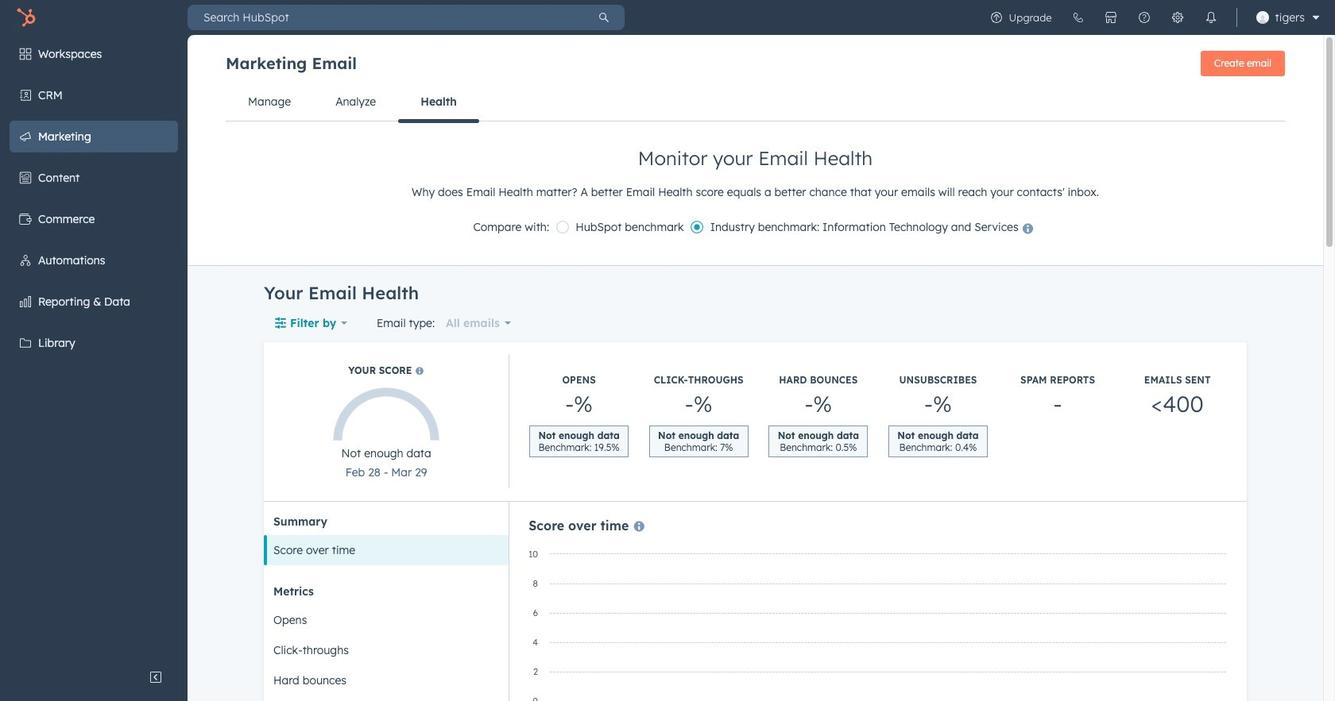 Task type: locate. For each thing, give the bounding box(es) containing it.
help image
[[1138, 11, 1150, 24]]

banner
[[226, 46, 1285, 83]]

banner inside "page section" element
[[226, 46, 1285, 83]]

navigation inside "page section" element
[[226, 83, 1285, 123]]

interactive chart image
[[521, 547, 1235, 702]]

Search HubSpot search field
[[188, 5, 583, 30]]

menu
[[980, 0, 1326, 35], [0, 35, 188, 662]]

0 horizontal spatial menu
[[0, 35, 188, 662]]

marketplaces image
[[1104, 11, 1117, 24]]

page section element
[[188, 35, 1323, 265]]

navigation
[[226, 83, 1285, 123]]

howard n/a image
[[1256, 11, 1269, 24]]

notifications image
[[1204, 11, 1217, 24]]



Task type: describe. For each thing, give the bounding box(es) containing it.
settings image
[[1171, 11, 1184, 24]]

1 horizontal spatial menu
[[980, 0, 1326, 35]]



Task type: vqa. For each thing, say whether or not it's contained in the screenshot.
conversations to the left
no



